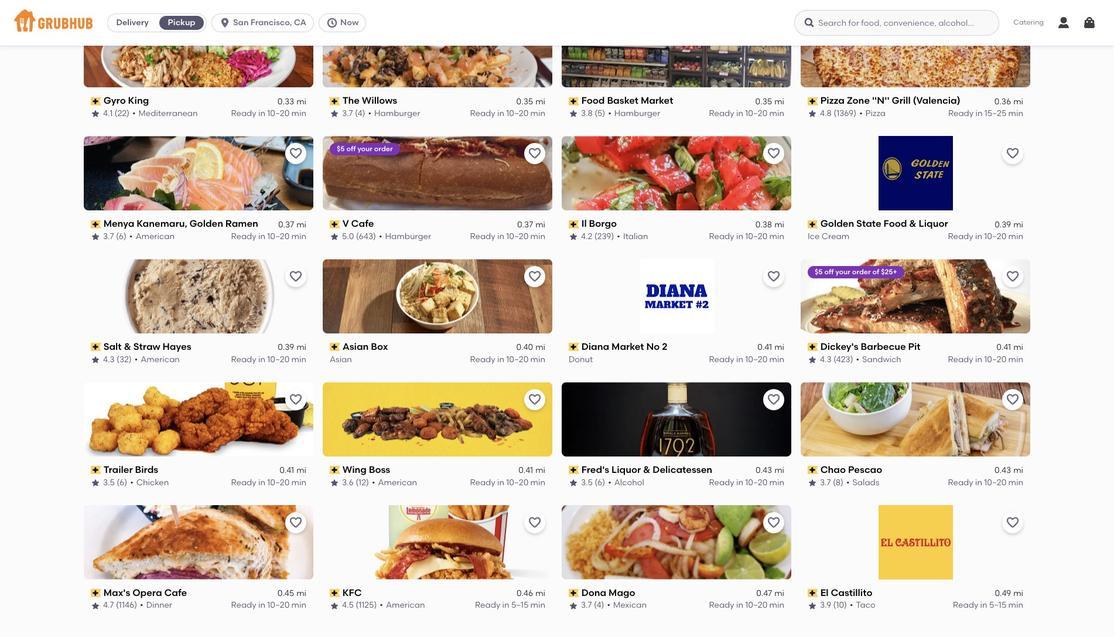 Task type: vqa. For each thing, say whether or not it's contained in the screenshot.


Task type: locate. For each thing, give the bounding box(es) containing it.
order down willows
[[374, 145, 393, 153]]

0.37 mi left "il" in the top of the page
[[518, 220, 546, 229]]

2 3.5 (6) from the left
[[581, 477, 606, 487]]

4.3 down 'salt'
[[103, 354, 115, 364]]

1 ready in 5–15 min from the left
[[475, 601, 546, 610]]

0 horizontal spatial food
[[582, 95, 605, 106]]

• hamburger down food basket market
[[609, 108, 661, 118]]

subscription pass image left kfc
[[330, 589, 340, 597]]

1 golden from the left
[[190, 218, 223, 229]]

svg image
[[1057, 16, 1072, 30], [327, 17, 338, 29], [804, 17, 816, 29]]

chao pescao
[[821, 464, 883, 475]]

3.7 (4) down the
[[342, 108, 365, 118]]

4.7 (1146)
[[103, 601, 137, 610]]

3.7 down the
[[342, 108, 353, 118]]

& right state
[[910, 218, 917, 229]]

5–15
[[512, 601, 529, 610], [990, 601, 1007, 610]]

0 vertical spatial your
[[358, 145, 373, 153]]

1 vertical spatial 0.39 mi
[[278, 343, 307, 353]]

• right '3.7 (6)'
[[129, 231, 133, 241]]

0 horizontal spatial your
[[358, 145, 373, 153]]

2 0.35 mi from the left
[[756, 96, 785, 106]]

american down boss at the bottom left of page
[[378, 477, 417, 487]]

10–20
[[267, 108, 290, 118], [507, 108, 529, 118], [746, 108, 768, 118], [267, 231, 290, 241], [507, 231, 529, 241], [746, 231, 768, 241], [985, 231, 1007, 241], [267, 354, 290, 364], [507, 354, 529, 364], [746, 354, 768, 364], [985, 354, 1007, 364], [267, 477, 290, 487], [507, 477, 529, 487], [746, 477, 768, 487], [985, 477, 1007, 487], [267, 601, 290, 610], [746, 601, 768, 610]]

save this restaurant button for asian box
[[525, 266, 546, 287]]

0 horizontal spatial 0.37 mi
[[278, 220, 307, 229]]

1 3.5 from the left
[[103, 477, 115, 487]]

1 vertical spatial asian
[[330, 354, 352, 364]]

salads
[[853, 477, 880, 487]]

diana market no 2
[[582, 341, 668, 352]]

(5)
[[595, 108, 606, 118]]

• american down salt & straw hayes
[[135, 354, 180, 364]]

v
[[343, 218, 349, 229]]

ready in 10–20 min for chao pescao
[[949, 477, 1024, 487]]

chao pescao logo image
[[801, 382, 1031, 457]]

subscription pass image for dona mago
[[569, 589, 580, 597]]

• right the '(22)'
[[133, 108, 136, 118]]

5–15 down 0.49
[[990, 601, 1007, 610]]

0.38
[[756, 220, 773, 229]]

1 horizontal spatial pizza
[[866, 108, 886, 118]]

0 vertical spatial $5
[[115, 22, 123, 30]]

fred's liquor & delicatessen
[[582, 464, 713, 475]]

the
[[343, 95, 360, 106]]

subscription pass image left dickey's
[[808, 343, 819, 351]]

1 vertical spatial 3.7 (4)
[[581, 601, 605, 610]]

ready for food basket market
[[710, 108, 735, 118]]

subscription pass image
[[569, 97, 580, 105], [808, 97, 819, 105], [91, 220, 101, 228], [808, 220, 819, 228], [91, 343, 101, 351], [330, 343, 340, 351], [569, 343, 580, 351], [808, 343, 819, 351], [91, 466, 101, 474], [569, 466, 580, 474], [91, 589, 101, 597], [569, 589, 580, 597], [808, 589, 819, 597]]

0 vertical spatial 0.39
[[995, 220, 1012, 229]]

ready in 5–15 min down 0.46
[[475, 601, 546, 610]]

mi for menya kanemaru, golden ramen
[[297, 220, 307, 229]]

• for menya kanemaru, golden ramen
[[129, 231, 133, 241]]

0 vertical spatial 3.7 (4)
[[342, 108, 365, 118]]

1 vertical spatial 0.39
[[278, 343, 294, 353]]

1 vertical spatial food
[[884, 218, 908, 229]]

0 horizontal spatial pizza
[[821, 95, 845, 106]]

4.3 left (423)
[[821, 354, 832, 364]]

• right (423)
[[857, 354, 860, 364]]

• hamburger
[[368, 108, 421, 118], [609, 108, 661, 118], [379, 231, 431, 241]]

0 vertical spatial cafe
[[351, 218, 374, 229]]

liquor up • alcohol
[[612, 464, 641, 475]]

mi for food basket market
[[775, 96, 785, 106]]

asian box
[[343, 341, 388, 352]]

• down the willows
[[368, 108, 372, 118]]

0.37 mi right ramen
[[278, 220, 307, 229]]

2 vertical spatial $5
[[815, 268, 823, 276]]

in for asian box
[[498, 354, 505, 364]]

0.35 mi for food basket market
[[756, 96, 785, 106]]

2 4.3 from the left
[[821, 354, 832, 364]]

1 0.35 mi from the left
[[517, 96, 546, 106]]

earn left delivery
[[98, 22, 114, 30]]

2 0.43 from the left
[[995, 466, 1012, 476]]

• salads
[[847, 477, 880, 487]]

• right '(12)'
[[372, 477, 375, 487]]

cafe
[[351, 218, 374, 229], [164, 587, 187, 598]]

1 5–15 from the left
[[512, 601, 529, 610]]

trailer birds logo image
[[84, 382, 314, 457]]

golden state food & liquor logo image
[[879, 136, 953, 211]]

off for v
[[347, 145, 356, 153]]

0.41 for trailer birds
[[280, 466, 294, 476]]

1 0.37 from the left
[[278, 220, 294, 229]]

5–15 for el castillito
[[990, 601, 1007, 610]]

svg image right catering button
[[1057, 16, 1072, 30]]

of
[[873, 268, 880, 276]]

subscription pass image left basket
[[569, 97, 580, 105]]

ready for salt & straw hayes
[[231, 354, 257, 364]]

0 horizontal spatial 5–15
[[512, 601, 529, 610]]

(6) down fred's
[[595, 477, 606, 487]]

(4) down dona
[[594, 601, 605, 610]]

1 horizontal spatial 0.43 mi
[[995, 466, 1024, 476]]

svg image left the now
[[327, 17, 338, 29]]

ready in 5–15 min
[[475, 601, 546, 610], [954, 601, 1024, 610]]

box
[[371, 341, 388, 352]]

1 4.3 from the left
[[103, 354, 115, 364]]

1 horizontal spatial 3.5
[[581, 477, 593, 487]]

0 horizontal spatial svg image
[[327, 17, 338, 29]]

(8)
[[834, 477, 844, 487]]

sandwich
[[863, 354, 902, 364]]

0 horizontal spatial cafe
[[164, 587, 187, 598]]

asian left box
[[343, 341, 369, 352]]

2 horizontal spatial $5
[[815, 268, 823, 276]]

pickup button
[[157, 13, 206, 32]]

min for food basket market
[[770, 108, 785, 118]]

cream
[[822, 231, 850, 241]]

ready for the willows
[[470, 108, 496, 118]]

dickey's
[[821, 341, 859, 352]]

0 horizontal spatial 3.7 (4)
[[342, 108, 365, 118]]

min for wing boss
[[531, 477, 546, 487]]

subscription pass image for max's opera cafe
[[91, 589, 101, 597]]

in for gyro king
[[259, 108, 266, 118]]

in for il borgo
[[737, 231, 744, 241]]

mi for diana market no 2
[[775, 343, 785, 353]]

• american
[[129, 231, 175, 241], [135, 354, 180, 364], [372, 477, 417, 487], [380, 601, 425, 610]]

• down 'trailer birds'
[[130, 477, 133, 487]]

2 0.37 mi from the left
[[518, 220, 546, 229]]

1 horizontal spatial 3.5 (6)
[[581, 477, 606, 487]]

0.39
[[995, 220, 1012, 229], [278, 343, 294, 353]]

save this restaurant button for fred's liquor & delicatessen
[[764, 389, 785, 410]]

subscription pass image up donut
[[569, 343, 580, 351]]

save this restaurant button for el castillito
[[1003, 512, 1024, 533]]

10–20 for asian box
[[507, 354, 529, 364]]

in for chao pescao
[[976, 477, 983, 487]]

0.43
[[756, 466, 773, 476], [995, 466, 1012, 476]]

save this restaurant button for chao pescao
[[1003, 389, 1024, 410]]

barbecue
[[861, 341, 907, 352]]

earn
[[98, 22, 114, 30], [815, 22, 831, 30]]

your down the willows
[[358, 145, 373, 153]]

1 horizontal spatial 0.43
[[995, 466, 1012, 476]]

castillito
[[831, 587, 873, 598]]

0 horizontal spatial 0.39 mi
[[278, 343, 307, 353]]

0.43 for chao pescao
[[995, 466, 1012, 476]]

• for v cafe
[[379, 231, 382, 241]]

ready for kfc
[[475, 601, 501, 610]]

star icon image
[[91, 109, 100, 118], [330, 109, 339, 118], [569, 109, 579, 118], [808, 109, 818, 118], [91, 232, 100, 241], [330, 232, 339, 241], [569, 232, 579, 241], [91, 355, 100, 365], [808, 355, 818, 365], [91, 478, 100, 488], [330, 478, 339, 488], [569, 478, 579, 488], [808, 478, 818, 488], [91, 601, 100, 611], [330, 601, 339, 611], [569, 601, 579, 611], [808, 601, 818, 611]]

golden
[[190, 218, 223, 229], [821, 218, 855, 229]]

0 horizontal spatial 0.35 mi
[[517, 96, 546, 106]]

3.5 for trailer birds
[[103, 477, 115, 487]]

1 horizontal spatial 0.37
[[518, 220, 534, 229]]

in for max's opera cafe
[[259, 601, 266, 610]]

0 horizontal spatial (4)
[[355, 108, 365, 118]]

pizza zone ''n'' grill (valencia)
[[821, 95, 961, 106]]

(6) down trailer at the left bottom of page
[[117, 477, 127, 487]]

order
[[374, 145, 393, 153], [853, 268, 871, 276]]

0 vertical spatial food
[[582, 95, 605, 106]]

1 horizontal spatial svg image
[[804, 17, 816, 29]]

hamburger down food basket market
[[615, 108, 661, 118]]

0 horizontal spatial golden
[[190, 218, 223, 229]]

0 vertical spatial order
[[374, 145, 393, 153]]

(4) for dona
[[594, 601, 605, 610]]

off down the
[[347, 145, 356, 153]]

2 horizontal spatial &
[[910, 218, 917, 229]]

1 horizontal spatial order
[[853, 268, 871, 276]]

asian for asian box
[[343, 341, 369, 352]]

0 horizontal spatial $5
[[115, 22, 123, 30]]

subscription pass image left trailer at the left bottom of page
[[91, 466, 101, 474]]

subscription pass image left fred's
[[569, 466, 580, 474]]

1 vertical spatial &
[[124, 341, 131, 352]]

1 vertical spatial liquor
[[612, 464, 641, 475]]

star icon image for dickey's barbecue pit
[[808, 355, 818, 365]]

(6)
[[116, 231, 127, 241], [117, 477, 127, 487], [595, 477, 606, 487]]

3.5 for fred's liquor & delicatessen
[[581, 477, 593, 487]]

trailer birds
[[104, 464, 158, 475]]

0 vertical spatial 0.39 mi
[[995, 220, 1024, 229]]

in for v cafe
[[498, 231, 505, 241]]

• down zone
[[860, 108, 863, 118]]

(valencia)
[[914, 95, 961, 106]]

1 horizontal spatial golden
[[821, 218, 855, 229]]

subscription pass image left v
[[330, 220, 340, 228]]

3.6
[[342, 477, 354, 487]]

pizza up 4.8 (1369)
[[821, 95, 845, 106]]

1 horizontal spatial ready in 5–15 min
[[954, 601, 1024, 610]]

1 vertical spatial $5
[[337, 145, 345, 153]]

• american for kanemaru,
[[129, 231, 175, 241]]

liquor down golden state food & liquor logo
[[919, 218, 949, 229]]

ready in 10–20 min for trailer birds
[[231, 477, 307, 487]]

0 horizontal spatial ready in 5–15 min
[[475, 601, 546, 610]]

mi for v cafe
[[536, 220, 546, 229]]

2 horizontal spatial svg image
[[1057, 16, 1072, 30]]

subscription pass image left "el"
[[808, 589, 819, 597]]

0 horizontal spatial earn
[[98, 22, 114, 30]]

10–20 for food basket market
[[746, 108, 768, 118]]

subscription pass image left zone
[[808, 97, 819, 105]]

mi for wing boss
[[536, 466, 546, 476]]

Search for food, convenience, alcohol... search field
[[795, 10, 1000, 36]]

golden left ramen
[[190, 218, 223, 229]]

(4) down the
[[355, 108, 365, 118]]

subscription pass image left dona
[[569, 589, 580, 597]]

3.5 (6) down trailer at the left bottom of page
[[103, 477, 127, 487]]

• alcohol
[[609, 477, 645, 487]]

golden up cream at the top right
[[821, 218, 855, 229]]

ready in 10–20 min
[[231, 108, 307, 118], [470, 108, 546, 118], [710, 108, 785, 118], [231, 231, 307, 241], [470, 231, 546, 241], [710, 231, 785, 241], [949, 231, 1024, 241], [231, 354, 307, 364], [470, 354, 546, 364], [710, 354, 785, 364], [949, 354, 1024, 364], [231, 477, 307, 487], [470, 477, 546, 487], [710, 477, 785, 487], [949, 477, 1024, 487], [231, 601, 307, 610], [710, 601, 785, 610]]

min for diana market no 2
[[770, 354, 785, 364]]

0 horizontal spatial 0.43
[[756, 466, 773, 476]]

0 horizontal spatial 3.5 (6)
[[103, 477, 127, 487]]

borgo
[[589, 218, 617, 229]]

0 horizontal spatial 0.37
[[278, 220, 294, 229]]

american down salt & straw hayes
[[141, 354, 180, 364]]

food up 3.8 (5)
[[582, 95, 605, 106]]

v cafe
[[343, 218, 374, 229]]

american down the kanemaru,
[[136, 231, 175, 241]]

1 horizontal spatial 0.37 mi
[[518, 220, 546, 229]]

• down the dona mago
[[608, 601, 611, 610]]

2 3.5 from the left
[[581, 477, 593, 487]]

market left no
[[612, 341, 645, 352]]

1 horizontal spatial 0.35
[[756, 96, 773, 106]]

• for chao pescao
[[847, 477, 850, 487]]

hamburger right (643)
[[385, 231, 431, 241]]

2 0.43 mi from the left
[[995, 466, 1024, 476]]

& up (32)
[[124, 341, 131, 352]]

4.3
[[103, 354, 115, 364], [821, 354, 832, 364]]

1 horizontal spatial $5
[[337, 145, 345, 153]]

• right (10)
[[851, 601, 854, 610]]

• american down boss at the bottom left of page
[[372, 477, 417, 487]]

• right (8)
[[847, 477, 850, 487]]

subscription pass image left menya
[[91, 220, 101, 228]]

3.9
[[821, 601, 832, 610]]

min for salt & straw hayes
[[292, 354, 307, 364]]

• right (1125)
[[380, 601, 383, 610]]

3.7 (4)
[[342, 108, 365, 118], [581, 601, 605, 610]]

0.39 mi
[[995, 220, 1024, 229], [278, 343, 307, 353]]

subscription pass image left "il" in the top of the page
[[569, 220, 580, 228]]

• right (239)
[[617, 231, 621, 241]]

1 vertical spatial your
[[836, 268, 851, 276]]

market right basket
[[641, 95, 674, 106]]

salt & straw hayes logo image
[[84, 259, 314, 334]]

2 earn from the left
[[815, 22, 831, 30]]

the willows logo image
[[323, 13, 553, 88]]

4.5 (1125)
[[342, 601, 377, 610]]

0 horizontal spatial &
[[124, 341, 131, 352]]

1 horizontal spatial 0.39 mi
[[995, 220, 1024, 229]]

• right (5)
[[609, 108, 612, 118]]

3.7 left (8)
[[821, 477, 832, 487]]

0.39 for salt & straw hayes
[[278, 343, 294, 353]]

• american down the kanemaru,
[[129, 231, 175, 241]]

cafe up dinner
[[164, 587, 187, 598]]

ready in 5–15 min down 0.49
[[954, 601, 1024, 610]]

food
[[582, 95, 605, 106], [884, 218, 908, 229]]

subscription pass image left max's
[[91, 589, 101, 597]]

& up alcohol
[[644, 464, 651, 475]]

• down fred's
[[609, 477, 612, 487]]

0.41 for wing boss
[[519, 466, 534, 476]]

10–20 for max's opera cafe
[[267, 601, 290, 610]]

2 5–15 from the left
[[990, 601, 1007, 610]]

0 horizontal spatial 0.39
[[278, 343, 294, 353]]

subscription pass image left the
[[330, 97, 340, 105]]

• down max's opera cafe
[[140, 601, 143, 610]]

save this restaurant image
[[1006, 24, 1021, 38], [767, 147, 781, 161], [1006, 147, 1021, 161], [528, 270, 542, 284], [1006, 270, 1021, 284], [528, 393, 542, 407], [767, 393, 781, 407], [767, 516, 781, 530], [1006, 516, 1021, 530]]

0 horizontal spatial liquor
[[612, 464, 641, 475]]

1 earn from the left
[[98, 22, 114, 30]]

0 horizontal spatial svg image
[[219, 17, 231, 29]]

2 ready in 5–15 min from the left
[[954, 601, 1024, 610]]

cafe up (643)
[[351, 218, 374, 229]]

asian
[[343, 341, 369, 352], [330, 354, 352, 364]]

0.35 mi
[[517, 96, 546, 106], [756, 96, 785, 106]]

4.8
[[821, 108, 832, 118]]

10–20 for il borgo
[[746, 231, 768, 241]]

save this restaurant image for wing boss
[[528, 393, 542, 407]]

0 horizontal spatial 0.35
[[517, 96, 534, 106]]

1 0.37 mi from the left
[[278, 220, 307, 229]]

subscription pass image
[[91, 97, 101, 105], [330, 97, 340, 105], [330, 220, 340, 228], [569, 220, 580, 228], [330, 466, 340, 474], [808, 466, 819, 474], [330, 589, 340, 597]]

• hamburger down willows
[[368, 108, 421, 118]]

0.37 mi for menya kanemaru, golden ramen
[[278, 220, 307, 229]]

0 vertical spatial liquor
[[919, 218, 949, 229]]

2 0.35 from the left
[[756, 96, 773, 106]]

0.49
[[996, 589, 1012, 599]]

food right state
[[884, 218, 908, 229]]

3.7 for dona mago
[[581, 601, 592, 610]]

0 horizontal spatial 4.3
[[103, 354, 115, 364]]

4.2
[[581, 231, 593, 241]]

in for dona mago
[[737, 601, 744, 610]]

ready in 10–20 min for diana market no 2
[[710, 354, 785, 364]]

3.5 (6) down fred's
[[581, 477, 606, 487]]

hamburger for willows
[[375, 108, 421, 118]]

4.3 (423)
[[821, 354, 854, 364]]

3.5 down fred's
[[581, 477, 593, 487]]

earn left $8
[[815, 22, 831, 30]]

• taco
[[851, 601, 876, 610]]

save this restaurant button for menya kanemaru, golden ramen
[[285, 143, 307, 164]]

1 horizontal spatial 0.35 mi
[[756, 96, 785, 106]]

1 vertical spatial market
[[612, 341, 645, 352]]

0 horizontal spatial 3.5
[[103, 477, 115, 487]]

san
[[233, 18, 249, 28]]

save this restaurant image
[[289, 24, 303, 38], [528, 24, 542, 38], [289, 147, 303, 161], [528, 147, 542, 161], [289, 270, 303, 284], [767, 270, 781, 284], [289, 393, 303, 407], [1006, 393, 1021, 407], [289, 516, 303, 530], [528, 516, 542, 530]]

save this restaurant button for golden state food & liquor
[[1003, 143, 1024, 164]]

1 vertical spatial (4)
[[594, 601, 605, 610]]

star icon image for menya kanemaru, golden ramen
[[91, 232, 100, 241]]

star icon image for chao pescao
[[808, 478, 818, 488]]

3.5 (6)
[[103, 477, 127, 487], [581, 477, 606, 487]]

pizza
[[821, 95, 845, 106], [866, 108, 886, 118]]

subscription pass image left wing in the bottom of the page
[[330, 466, 340, 474]]

1 vertical spatial order
[[853, 268, 871, 276]]

• right (32)
[[135, 354, 138, 364]]

0 vertical spatial (4)
[[355, 108, 365, 118]]

min for trailer birds
[[292, 477, 307, 487]]

1 horizontal spatial (4)
[[594, 601, 605, 610]]

0.47 mi
[[757, 589, 785, 599]]

0.33 mi
[[278, 96, 307, 106]]

salt & straw hayes
[[104, 341, 191, 352]]

1 3.5 (6) from the left
[[103, 477, 127, 487]]

save this restaurant button for salt & straw hayes
[[285, 266, 307, 287]]

1 horizontal spatial off
[[825, 268, 834, 276]]

1 0.43 mi from the left
[[756, 466, 785, 476]]

in for menya kanemaru, golden ramen
[[259, 231, 266, 241]]

3.7 (4) down dona
[[581, 601, 605, 610]]

pescao
[[849, 464, 883, 475]]

subscription pass image up 'ice'
[[808, 220, 819, 228]]

subscription pass image left chao
[[808, 466, 819, 474]]

svg image inside now button
[[327, 17, 338, 29]]

0.41 for diana market no 2
[[758, 343, 773, 353]]

0 horizontal spatial order
[[374, 145, 393, 153]]

zone
[[847, 95, 870, 106]]

1 horizontal spatial 5–15
[[990, 601, 1007, 610]]

pit
[[909, 341, 921, 352]]

(6) down menya
[[116, 231, 127, 241]]

hamburger
[[375, 108, 421, 118], [615, 108, 661, 118], [385, 231, 431, 241]]

1 0.35 from the left
[[517, 96, 534, 106]]

• right (643)
[[379, 231, 382, 241]]

3.7 down dona
[[581, 601, 592, 610]]

10–20 for menya kanemaru, golden ramen
[[267, 231, 290, 241]]

2 0.37 from the left
[[518, 220, 534, 229]]

ready
[[231, 108, 257, 118], [470, 108, 496, 118], [710, 108, 735, 118], [949, 108, 974, 118], [231, 231, 257, 241], [470, 231, 496, 241], [710, 231, 735, 241], [949, 231, 974, 241], [231, 354, 257, 364], [470, 354, 496, 364], [710, 354, 735, 364], [949, 354, 974, 364], [231, 477, 257, 487], [470, 477, 496, 487], [710, 477, 735, 487], [949, 477, 974, 487], [231, 601, 257, 610], [475, 601, 501, 610], [710, 601, 735, 610], [954, 601, 979, 610]]

3.7 down menya
[[103, 231, 114, 241]]

1 horizontal spatial 0.39
[[995, 220, 1012, 229]]

delicatessen
[[653, 464, 713, 475]]

boss
[[369, 464, 391, 475]]

min for max's opera cafe
[[292, 601, 307, 610]]

1 horizontal spatial your
[[836, 268, 851, 276]]

5–15 down 0.46
[[512, 601, 529, 610]]

menya kanemaru, golden ramen logo image
[[84, 136, 314, 211]]

off down the ice cream
[[825, 268, 834, 276]]

(22)
[[115, 108, 130, 118]]

asian down 'asian box'
[[330, 354, 352, 364]]

ready in 10–20 min for golden state food & liquor
[[949, 231, 1024, 241]]

4.2 (239)
[[581, 231, 615, 241]]

il borgo logo image
[[562, 136, 792, 211]]

order for barbecue
[[853, 268, 871, 276]]

3.5 down trailer at the left bottom of page
[[103, 477, 115, 487]]

4.5
[[342, 601, 354, 610]]

1 vertical spatial off
[[825, 268, 834, 276]]

svg image inside san francisco, ca button
[[219, 17, 231, 29]]

wing boss
[[343, 464, 391, 475]]

1 horizontal spatial &
[[644, 464, 651, 475]]

• hamburger right (643)
[[379, 231, 431, 241]]

1 horizontal spatial cafe
[[351, 218, 374, 229]]

4.1
[[103, 108, 113, 118]]

subscription pass image for il
[[569, 220, 580, 228]]

king
[[128, 95, 149, 106]]

market
[[641, 95, 674, 106], [612, 341, 645, 352]]

• hamburger for cafe
[[379, 231, 431, 241]]

save this restaurant button for max's opera cafe
[[285, 512, 307, 533]]

hamburger down willows
[[375, 108, 421, 118]]

(12)
[[356, 477, 369, 487]]

svg image
[[1083, 16, 1097, 30], [219, 17, 231, 29]]

dickey's barbecue pit
[[821, 341, 921, 352]]

mago
[[609, 587, 636, 598]]

0 vertical spatial off
[[347, 145, 356, 153]]

1 horizontal spatial 4.3
[[821, 354, 832, 364]]

ready in 10–20 min for food basket market
[[710, 108, 785, 118]]

1 horizontal spatial 3.7 (4)
[[581, 601, 605, 610]]

svg image left $8
[[804, 17, 816, 29]]

1 0.43 from the left
[[756, 466, 773, 476]]

0 horizontal spatial 0.43 mi
[[756, 466, 785, 476]]

1 horizontal spatial earn
[[815, 22, 831, 30]]

american right (1125)
[[386, 601, 425, 610]]

• hamburger for basket
[[609, 108, 661, 118]]

el castillito logo image
[[879, 505, 953, 580]]

ca
[[294, 18, 307, 28]]

subscription pass image left 'asian box'
[[330, 343, 340, 351]]

star icon image for pizza zone ''n'' grill (valencia)
[[808, 109, 818, 118]]

0 vertical spatial asian
[[343, 341, 369, 352]]

0 horizontal spatial off
[[347, 145, 356, 153]]

ready for pizza zone ''n'' grill (valencia)
[[949, 108, 974, 118]]

your left "of"
[[836, 268, 851, 276]]

food basket market logo image
[[562, 13, 792, 88]]

10–20 for v cafe
[[507, 231, 529, 241]]

subscription pass image left 'salt'
[[91, 343, 101, 351]]

subscription pass image left the gyro
[[91, 97, 101, 105]]



Task type: describe. For each thing, give the bounding box(es) containing it.
asian for asian
[[330, 354, 352, 364]]

$5 for dickey's barbecue pit
[[815, 268, 823, 276]]

subscription pass image for fred's liquor & delicatessen
[[569, 466, 580, 474]]

save this restaurant image for &
[[289, 270, 303, 284]]

save this restaurant image for fred's liquor & delicatessen
[[767, 393, 781, 407]]

• american for &
[[135, 354, 180, 364]]

in for golden state food & liquor
[[976, 231, 983, 241]]

10–20 for salt & straw hayes
[[267, 354, 290, 364]]

subscription pass image for diana market no 2
[[569, 343, 580, 351]]

ready for golden state food & liquor
[[949, 231, 974, 241]]

subscription pass image for menya kanemaru, golden ramen
[[91, 220, 101, 228]]

1 horizontal spatial svg image
[[1083, 16, 1097, 30]]

save this restaurant image for birds
[[289, 393, 303, 407]]

• for fred's liquor & delicatessen
[[609, 477, 612, 487]]

ready in 10–20 min for wing boss
[[470, 477, 546, 487]]

subscription pass image for food basket market
[[569, 97, 580, 105]]

save this restaurant image for dona mago
[[767, 516, 781, 530]]

el
[[821, 587, 829, 598]]

• italian
[[617, 231, 649, 241]]

san francisco, ca button
[[212, 13, 319, 32]]

diana
[[582, 341, 610, 352]]

italian
[[624, 231, 649, 241]]

order for cafe
[[374, 145, 393, 153]]

kfc
[[343, 587, 362, 598]]

in for diana market no 2
[[737, 354, 744, 364]]

• for dona mago
[[608, 601, 611, 610]]

dona mago
[[582, 587, 636, 598]]

save this restaurant button for dona mago
[[764, 512, 785, 533]]

10–20 for dona mago
[[746, 601, 768, 610]]

diana market no 2 logo image
[[640, 259, 714, 334]]

4.3 (32)
[[103, 354, 132, 364]]

min for dickey's barbecue pit
[[1009, 354, 1024, 364]]

(10)
[[834, 601, 848, 610]]

taco
[[857, 601, 876, 610]]

now button
[[319, 13, 371, 32]]

''n''
[[873, 95, 890, 106]]

ramen
[[226, 218, 258, 229]]

wing
[[343, 464, 367, 475]]

min for chao pescao
[[1009, 477, 1024, 487]]

0 vertical spatial market
[[641, 95, 674, 106]]

0.46 mi
[[517, 589, 546, 599]]

0.35 mi for the willows
[[517, 96, 546, 106]]

asian box logo image
[[323, 259, 553, 334]]

trailer
[[104, 464, 133, 475]]

0.36 mi
[[995, 96, 1024, 106]]

catering
[[1014, 18, 1045, 27]]

fred's
[[582, 464, 610, 475]]

$25+
[[882, 268, 898, 276]]

10–20 for the willows
[[507, 108, 529, 118]]

0.36
[[995, 96, 1012, 106]]

3.9 (10)
[[821, 601, 848, 610]]

ice
[[808, 231, 820, 241]]

0.37 for v cafe
[[518, 220, 534, 229]]

3.6 (12)
[[342, 477, 369, 487]]

(6) for fred's
[[595, 477, 606, 487]]

francisco,
[[251, 18, 292, 28]]

2 vertical spatial &
[[644, 464, 651, 475]]

$5 for v cafe
[[337, 145, 345, 153]]

min for fred's liquor & delicatessen
[[770, 477, 785, 487]]

ready in 10–20 min for asian box
[[470, 354, 546, 364]]

mediterranean
[[139, 108, 198, 118]]

ready in 10–20 min for max's opera cafe
[[231, 601, 307, 610]]

3.7 (6)
[[103, 231, 127, 241]]

chao
[[821, 464, 846, 475]]

0.41 mi for dickey's barbecue pit
[[997, 343, 1024, 353]]

• for el castillito
[[851, 601, 854, 610]]

(1125)
[[356, 601, 377, 610]]

4.8 (1369)
[[821, 108, 857, 118]]

0 vertical spatial pizza
[[821, 95, 845, 106]]

dona
[[582, 587, 607, 598]]

gyro king logo image
[[84, 13, 314, 88]]

ready in 10–20 min for fred's liquor & delicatessen
[[710, 477, 785, 487]]

0.35 for food basket market
[[756, 96, 773, 106]]

min for dona mago
[[770, 601, 785, 610]]

min for golden state food & liquor
[[1009, 231, 1024, 241]]

$5 off your order
[[337, 145, 393, 153]]

ready for el castillito
[[954, 601, 979, 610]]

basket
[[607, 95, 639, 106]]

wing boss logo image
[[323, 382, 553, 457]]

grill
[[892, 95, 911, 106]]

mi for max's opera cafe
[[297, 589, 307, 599]]

delivery
[[116, 18, 149, 28]]

earn $5
[[98, 22, 123, 30]]

2 golden from the left
[[821, 218, 855, 229]]

mi for el castillito
[[1014, 589, 1024, 599]]

10–20 for fred's liquor & delicatessen
[[746, 477, 768, 487]]

save this restaurant image for pescao
[[1006, 393, 1021, 407]]

4.3 for dickey's barbecue pit
[[821, 354, 832, 364]]

• for wing boss
[[372, 477, 375, 487]]

(1369)
[[834, 108, 857, 118]]

min for v cafe
[[531, 231, 546, 241]]

0.37 for menya kanemaru, golden ramen
[[278, 220, 294, 229]]

• pizza
[[860, 108, 886, 118]]

ready for trailer birds
[[231, 477, 257, 487]]

• for gyro king
[[133, 108, 136, 118]]

0.33
[[278, 96, 294, 106]]

subscription pass image for golden state food & liquor
[[808, 220, 819, 228]]

• sandwich
[[857, 354, 902, 364]]

ready for max's opera cafe
[[231, 601, 257, 610]]

max's opera cafe logo image
[[84, 505, 314, 580]]

0.41 mi for trailer birds
[[280, 466, 307, 476]]

5.0 (643)
[[342, 231, 376, 241]]

max's
[[104, 587, 130, 598]]

delivery button
[[108, 13, 157, 32]]

0.49 mi
[[996, 589, 1024, 599]]

1 vertical spatial cafe
[[164, 587, 187, 598]]

in for kfc
[[503, 601, 510, 610]]

$8
[[833, 22, 841, 30]]

0.43 for fred's liquor & delicatessen
[[756, 466, 773, 476]]

v cafe logo image
[[323, 136, 553, 211]]

il
[[582, 218, 587, 229]]

min for asian box
[[531, 354, 546, 364]]

subscription pass image for pizza zone ''n'' grill (valencia)
[[808, 97, 819, 105]]

mi for the willows
[[536, 96, 546, 106]]

star icon image for trailer birds
[[91, 478, 100, 488]]

• american right (1125)
[[380, 601, 425, 610]]

min for pizza zone ''n'' grill (valencia)
[[1009, 108, 1024, 118]]

subscription pass image for chao
[[808, 466, 819, 474]]

menya kanemaru, golden ramen
[[104, 218, 258, 229]]

subscription pass image for asian box
[[330, 343, 340, 351]]

pickup
[[168, 18, 196, 28]]

(423)
[[834, 354, 854, 364]]

kanemaru,
[[137, 218, 187, 229]]

mi for trailer birds
[[297, 466, 307, 476]]

dickey's barbecue pit logo image
[[801, 259, 1031, 334]]

• mexican
[[608, 601, 647, 610]]

ready in 15–25 min
[[949, 108, 1024, 118]]

(6) for trailer
[[117, 477, 127, 487]]

earn $8
[[815, 22, 841, 30]]

american for &
[[141, 354, 180, 364]]

0.45 mi
[[278, 589, 307, 599]]

(32)
[[117, 354, 132, 364]]

main navigation navigation
[[0, 0, 1115, 46]]

3.8
[[581, 108, 593, 118]]

3.7 (4) for the
[[342, 108, 365, 118]]

mi for kfc
[[536, 589, 546, 599]]

0.38 mi
[[756, 220, 785, 229]]

0.35 for the willows
[[517, 96, 534, 106]]

ready in 10–20 min for the willows
[[470, 108, 546, 118]]

chicken
[[136, 477, 169, 487]]

save this restaurant button for kfc
[[525, 512, 546, 533]]

(6) for menya
[[116, 231, 127, 241]]

• dinner
[[140, 601, 172, 610]]

10–20 for golden state food & liquor
[[985, 231, 1007, 241]]

dona mago logo image
[[562, 505, 792, 580]]

• chicken
[[130, 477, 169, 487]]

max's opera cafe
[[104, 587, 187, 598]]

3.7 (8)
[[821, 477, 844, 487]]

0.40
[[517, 343, 534, 353]]

save this restaurant button for il borgo
[[764, 143, 785, 164]]

• mediterranean
[[133, 108, 198, 118]]

star icon image for kfc
[[330, 601, 339, 611]]

catering button
[[1006, 10, 1053, 36]]

save this restaurant image for market
[[767, 270, 781, 284]]

0.47
[[757, 589, 773, 599]]

• american for boss
[[372, 477, 417, 487]]

american for kanemaru,
[[136, 231, 175, 241]]

• for the willows
[[368, 108, 372, 118]]

mi for asian box
[[536, 343, 546, 353]]

1 horizontal spatial food
[[884, 218, 908, 229]]

• for trailer birds
[[130, 477, 133, 487]]

ready for menya kanemaru, golden ramen
[[231, 231, 257, 241]]

$5 off your order of $25+
[[815, 268, 898, 276]]

fred's liquor & delicatessen logo image
[[562, 382, 792, 457]]

earn for pizza
[[815, 22, 831, 30]]

in for food basket market
[[737, 108, 744, 118]]

• for il borgo
[[617, 231, 621, 241]]

1 horizontal spatial liquor
[[919, 218, 949, 229]]

salt
[[104, 341, 122, 352]]

dinner
[[146, 601, 172, 610]]

star icon image for food basket market
[[569, 109, 579, 118]]

pizza zone ''n'' grill (valencia) logo image
[[801, 13, 1031, 88]]

0 vertical spatial &
[[910, 218, 917, 229]]

mi for salt & straw hayes
[[297, 343, 307, 353]]

5.0
[[342, 231, 354, 241]]

1 vertical spatial pizza
[[866, 108, 886, 118]]

gyro king
[[104, 95, 149, 106]]

0.39 mi for salt & straw hayes
[[278, 343, 307, 353]]

15–25
[[985, 108, 1007, 118]]

ice cream
[[808, 231, 850, 241]]

kfc logo image
[[323, 505, 553, 580]]

3.7 for chao pescao
[[821, 477, 832, 487]]

star icon image for el castillito
[[808, 601, 818, 611]]

state
[[857, 218, 882, 229]]



